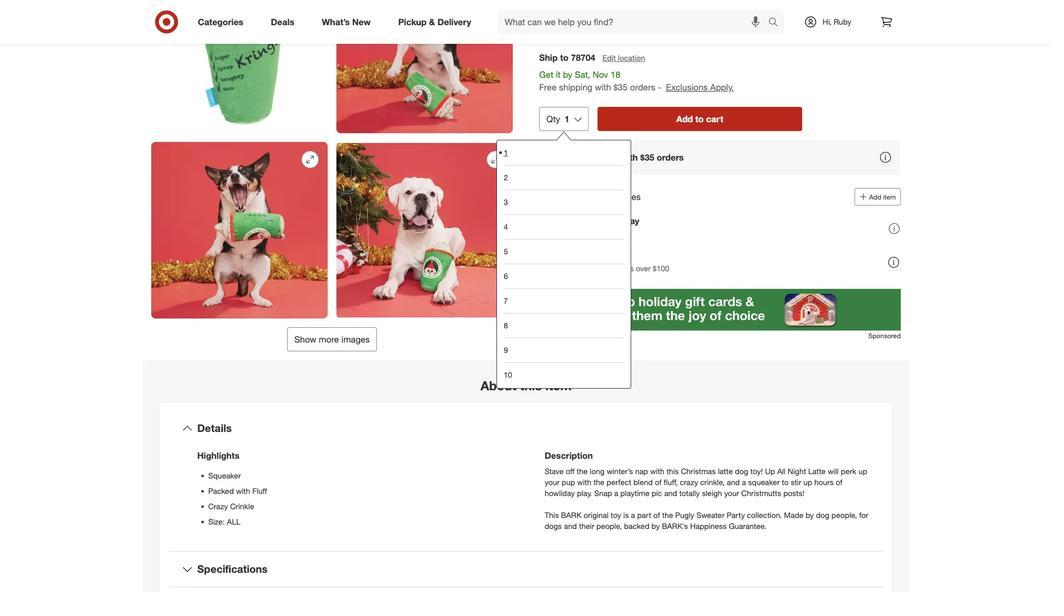 Task type: locate. For each thing, give the bounding box(es) containing it.
$35 inside button
[[641, 152, 655, 163]]

0 horizontal spatial available
[[560, 26, 585, 35]]

1
[[565, 113, 570, 124], [504, 148, 508, 157]]

blend
[[634, 477, 653, 487]]

2
[[504, 173, 508, 182]]

not up ship
[[547, 26, 558, 35]]

1 vertical spatial orders
[[657, 152, 684, 163]]

by inside shipping get it by sat, nov 18
[[743, 26, 750, 34]]

and down the latte
[[727, 477, 740, 487]]

0 horizontal spatial your
[[545, 477, 560, 487]]

crazy crinkle
[[208, 501, 254, 511]]

by inside get it by sat, nov 18 free shipping with $35 orders - exclusions apply.
[[563, 69, 573, 80]]

0 horizontal spatial add
[[677, 113, 693, 124]]

orders right the "on"
[[612, 263, 634, 273]]

0 horizontal spatial sat,
[[575, 69, 590, 80]]

1 vertical spatial a
[[615, 488, 619, 498]]

0 vertical spatial item
[[884, 193, 896, 201]]

by
[[743, 26, 750, 34], [563, 69, 573, 80], [806, 510, 814, 520], [652, 521, 660, 531]]

1 horizontal spatial people,
[[832, 510, 858, 520]]

What can we help you find? suggestions appear below search field
[[498, 10, 771, 34]]

the right off
[[577, 466, 588, 476]]

0 horizontal spatial people,
[[597, 521, 622, 531]]

1 horizontal spatial not
[[636, 26, 647, 35]]

1 vertical spatial get
[[539, 69, 554, 80]]

and down fluff,
[[665, 488, 677, 498]]

not up location
[[636, 26, 647, 35]]

with right ships at top right
[[621, 152, 638, 163]]

deals link
[[262, 10, 308, 34]]

1 2 3 4 5 6 7 8 9 10
[[504, 148, 512, 380]]

backed
[[624, 521, 650, 531]]

$35 inside get it by sat, nov 18 free shipping with $35 orders - exclusions apply.
[[614, 82, 628, 93]]

6 link
[[504, 264, 625, 288]]

0 vertical spatial people,
[[832, 510, 858, 520]]

0 vertical spatial add
[[677, 113, 693, 124]]

people, down toy
[[597, 521, 622, 531]]

pickup for &
[[398, 16, 427, 27]]

people, down 'hours'
[[832, 510, 858, 520]]

the down "long"
[[594, 477, 605, 487]]

to inside the stave off the long winter's nap with this christmas latte dog toy! up all night latte will perk up your pup with the perfect blend of fluff, crazy crinkle, and a squeaker to stir up hours of howliday play. snap a playtime pic and totally sleigh your christmutts posts!
[[782, 477, 789, 487]]

1 right "qty"
[[565, 113, 570, 124]]

0 horizontal spatial dog
[[735, 466, 749, 476]]

2 horizontal spatial to
[[782, 477, 789, 487]]

1 vertical spatial item
[[546, 378, 572, 393]]

advertisement region
[[539, 289, 901, 331]]

0 vertical spatial for
[[592, 191, 602, 202]]

to left stir
[[782, 477, 789, 487]]

a down perfect
[[615, 488, 619, 498]]

highlights
[[197, 450, 240, 461]]

1 horizontal spatial sat,
[[752, 26, 763, 34]]

this right 10
[[520, 378, 542, 393]]

stave off the long winter's nap with this christmas latte dog toy! up all night latte will perk up your pup with the perfect blend of fluff, crazy crinkle, and a squeaker to stir up hours of howliday play. snap a playtime pic and totally sleigh your christmutts posts!
[[545, 466, 868, 498]]

0 vertical spatial it
[[737, 26, 741, 34]]

it inside get it by sat, nov 18 free shipping with $35 orders - exclusions apply.
[[556, 69, 561, 80]]

of down will
[[836, 477, 843, 487]]

add item button
[[855, 188, 901, 206]]

delivery
[[438, 16, 472, 27]]

is
[[624, 510, 629, 520]]

it down shipping
[[737, 26, 741, 34]]

0 vertical spatial nov
[[765, 26, 777, 34]]

dog inside this bark original toy is a part of the pugly sweater party collection. made by dog people, for dogs and their people, backed by bark's happiness guarantee.
[[816, 510, 830, 520]]

a right is
[[631, 510, 635, 520]]

1 horizontal spatial to
[[696, 113, 704, 124]]

sat, down shipping
[[752, 26, 763, 34]]

2 not from the left
[[636, 26, 647, 35]]

the up bark's
[[663, 510, 673, 520]]

1 horizontal spatial this
[[667, 466, 679, 476]]

18
[[779, 26, 786, 34], [611, 69, 621, 80]]

0 horizontal spatial $35
[[614, 82, 628, 93]]

add
[[677, 113, 693, 124], [870, 193, 882, 201]]

the
[[577, 466, 588, 476], [594, 477, 605, 487], [663, 510, 673, 520]]

only ships with $35 orders
[[575, 152, 684, 163]]

1 horizontal spatial a
[[631, 510, 635, 520]]

1 available from the left
[[560, 26, 585, 35]]

a left "squeaker"
[[742, 477, 746, 487]]

pickup inside pickup not available
[[547, 14, 576, 24]]

will
[[828, 466, 839, 476]]

0 vertical spatial $35
[[614, 82, 628, 93]]

dog right made
[[816, 510, 830, 520]]

made
[[784, 510, 804, 520]]

winter's
[[607, 466, 633, 476]]

ship to 78704
[[539, 52, 596, 63]]

for inside this bark original toy is a part of the pugly sweater party collection. made by dog people, for dogs and their people, backed by bark's happiness guarantee.
[[860, 510, 869, 520]]

orders left -
[[630, 82, 656, 93]]

1 not from the left
[[547, 26, 558, 35]]

0 horizontal spatial it
[[556, 69, 561, 80]]

to for add
[[696, 113, 704, 124]]

and down bark
[[564, 521, 577, 531]]

edit
[[603, 53, 616, 63]]

1 vertical spatial $35
[[641, 152, 655, 163]]

0 vertical spatial 18
[[779, 26, 786, 34]]

0 vertical spatial up
[[859, 466, 868, 476]]

size: all
[[208, 517, 241, 526]]

2 vertical spatial and
[[564, 521, 577, 531]]

bark
[[561, 510, 582, 520]]

1 vertical spatial to
[[696, 113, 704, 124]]

available inside button
[[649, 26, 674, 35]]

by down shipping
[[743, 26, 750, 34]]

bark up all night latte dog toy, 4 of 7 image
[[151, 142, 328, 319]]

2 horizontal spatial the
[[663, 510, 673, 520]]

1 horizontal spatial add
[[870, 193, 882, 201]]

for
[[592, 191, 602, 202], [860, 510, 869, 520]]

$35
[[614, 82, 628, 93], [641, 152, 655, 163]]

part
[[638, 510, 652, 520]]

pickup
[[547, 14, 576, 24], [398, 16, 427, 27]]

sat, inside shipping get it by sat, nov 18
[[752, 26, 763, 34]]

0 horizontal spatial to
[[560, 52, 569, 63]]

get down shipping
[[725, 26, 736, 34]]

hours
[[815, 477, 834, 487]]

get inside get it by sat, nov 18 free shipping with $35 orders - exclusions apply.
[[539, 69, 554, 80]]

of right part
[[654, 510, 660, 520]]

18 left hi,
[[779, 26, 786, 34]]

to inside button
[[696, 113, 704, 124]]

18 down 'edit'
[[611, 69, 621, 80]]

1 vertical spatial and
[[665, 488, 677, 498]]

1 horizontal spatial for
[[860, 510, 869, 520]]

description
[[545, 450, 593, 461]]

to left cart
[[696, 113, 704, 124]]

a inside this bark original toy is a part of the pugly sweater party collection. made by dog people, for dogs and their people, backed by bark's happiness guarantee.
[[631, 510, 635, 520]]

1 horizontal spatial dog
[[816, 510, 830, 520]]

1 vertical spatial 1
[[504, 148, 508, 157]]

by up shipping
[[563, 69, 573, 80]]

1 vertical spatial people,
[[597, 521, 622, 531]]

$35 right ships at top right
[[641, 152, 655, 163]]

78704
[[571, 52, 596, 63]]

nov inside get it by sat, nov 18 free shipping with $35 orders - exclusions apply.
[[593, 69, 608, 80]]

$100
[[653, 263, 670, 273]]

1 inside 1 2 3 4 5 6 7 8 9 10
[[504, 148, 508, 157]]

nov inside shipping get it by sat, nov 18
[[765, 26, 777, 34]]

0 horizontal spatial item
[[546, 378, 572, 393]]

0 vertical spatial orders
[[630, 82, 656, 93]]

it up 'free'
[[556, 69, 561, 80]]

what's new link
[[313, 10, 385, 34]]

1 vertical spatial this
[[667, 466, 679, 476]]

0 vertical spatial sat,
[[752, 26, 763, 34]]

all
[[227, 517, 241, 526]]

1 horizontal spatial it
[[737, 26, 741, 34]]

orders down add to cart button
[[657, 152, 684, 163]]

up right stir
[[804, 477, 813, 487]]

0 horizontal spatial 1
[[504, 148, 508, 157]]

images
[[342, 334, 370, 345]]

shipping
[[725, 13, 762, 24]]

eligible for registries
[[561, 191, 641, 202]]

2 vertical spatial a
[[631, 510, 635, 520]]

get
[[725, 26, 736, 34], [539, 69, 554, 80]]

packed
[[208, 486, 234, 496]]

pickup left &
[[398, 16, 427, 27]]

size:
[[208, 517, 225, 526]]

this up fluff,
[[667, 466, 679, 476]]

nap
[[635, 466, 648, 476]]

2 horizontal spatial a
[[742, 477, 746, 487]]

long
[[590, 466, 605, 476]]

0 vertical spatial your
[[545, 477, 560, 487]]

0 horizontal spatial up
[[804, 477, 813, 487]]

1 up 2
[[504, 148, 508, 157]]

1 vertical spatial dog
[[816, 510, 830, 520]]

1 vertical spatial your
[[725, 488, 740, 498]]

fluff,
[[664, 477, 678, 487]]

0 vertical spatial this
[[520, 378, 542, 393]]

playtime
[[621, 488, 650, 498]]

with
[[595, 82, 611, 93], [621, 152, 638, 163], [651, 466, 665, 476], [578, 477, 592, 487], [236, 486, 250, 496]]

squeaker
[[749, 477, 780, 487]]

0 horizontal spatial get
[[539, 69, 554, 80]]

1 horizontal spatial item
[[884, 193, 896, 201]]

up
[[765, 466, 776, 476]]

specifications button
[[169, 552, 884, 587]]

dog inside the stave off the long winter's nap with this christmas latte dog toy! up all night latte will perk up your pup with the perfect blend of fluff, crazy crinkle, and a squeaker to stir up hours of howliday play. snap a playtime pic and totally sleigh your christmutts posts!
[[735, 466, 749, 476]]

1 horizontal spatial 18
[[779, 26, 786, 34]]

not
[[547, 26, 558, 35], [636, 26, 647, 35]]

0 horizontal spatial not
[[547, 26, 558, 35]]

1 horizontal spatial pickup
[[547, 14, 576, 24]]

to right ship
[[560, 52, 569, 63]]

0 horizontal spatial this
[[520, 378, 542, 393]]

your right sleigh
[[725, 488, 740, 498]]

this bark original toy is a part of the pugly sweater party collection. made by dog people, for dogs and their people, backed by bark's happiness guarantee.
[[545, 510, 869, 531]]

0 vertical spatial get
[[725, 26, 736, 34]]

bark's
[[662, 521, 688, 531]]

0 horizontal spatial and
[[564, 521, 577, 531]]

your down 'stave'
[[545, 477, 560, 487]]

0 vertical spatial 1
[[565, 113, 570, 124]]

to for ship
[[560, 52, 569, 63]]

0 horizontal spatial for
[[592, 191, 602, 202]]

sleigh
[[702, 488, 723, 498]]

original
[[584, 510, 609, 520]]

2 vertical spatial the
[[663, 510, 673, 520]]

0 horizontal spatial a
[[615, 488, 619, 498]]

0 horizontal spatial nov
[[593, 69, 608, 80]]

show more images
[[294, 334, 370, 345]]

bark up all night latte dog toy, 3 of 7 image
[[337, 0, 513, 133]]

1 horizontal spatial get
[[725, 26, 736, 34]]

0 vertical spatial and
[[727, 477, 740, 487]]

1 vertical spatial sat,
[[575, 69, 590, 80]]

1 vertical spatial add
[[870, 193, 882, 201]]

this
[[545, 510, 559, 520]]

dog left the toy!
[[735, 466, 749, 476]]

search
[[764, 18, 790, 28]]

with right shipping
[[595, 82, 611, 93]]

available
[[560, 26, 585, 35], [649, 26, 674, 35]]

1 horizontal spatial available
[[649, 26, 674, 35]]

pickup up ship to 78704
[[547, 14, 576, 24]]

snap
[[595, 488, 612, 498]]

with up crinkle
[[236, 486, 250, 496]]

2 link
[[504, 165, 625, 190]]

get up 'free'
[[539, 69, 554, 80]]

eligible
[[561, 191, 590, 202]]

specifications
[[197, 563, 268, 575]]

sat, up shipping
[[575, 69, 590, 80]]

1 vertical spatial 18
[[611, 69, 621, 80]]

9
[[504, 345, 508, 355]]

0 horizontal spatial pickup
[[398, 16, 427, 27]]

1 vertical spatial for
[[860, 510, 869, 520]]

1 vertical spatial the
[[594, 477, 605, 487]]

0 horizontal spatial the
[[577, 466, 588, 476]]

0 vertical spatial to
[[560, 52, 569, 63]]

location
[[618, 53, 646, 63]]

1 horizontal spatial nov
[[765, 26, 777, 34]]

and inside this bark original toy is a part of the pugly sweater party collection. made by dog people, for dogs and their people, backed by bark's happiness guarantee.
[[564, 521, 577, 531]]

2 vertical spatial to
[[782, 477, 789, 487]]

$35 down "edit location" button
[[614, 82, 628, 93]]

1 horizontal spatial $35
[[641, 152, 655, 163]]

0 vertical spatial a
[[742, 477, 746, 487]]

1 horizontal spatial and
[[665, 488, 677, 498]]

0 vertical spatial dog
[[735, 466, 749, 476]]

1 vertical spatial nov
[[593, 69, 608, 80]]

1 vertical spatial it
[[556, 69, 561, 80]]

2 available from the left
[[649, 26, 674, 35]]

1 horizontal spatial your
[[725, 488, 740, 498]]

up right perk
[[859, 466, 868, 476]]

0 horizontal spatial 18
[[611, 69, 621, 80]]



Task type: describe. For each thing, give the bounding box(es) containing it.
sponsored
[[869, 332, 901, 340]]

exclusions
[[666, 82, 708, 93]]

categories link
[[189, 10, 257, 34]]

pup
[[562, 477, 575, 487]]

1 link
[[504, 140, 625, 165]]

latte
[[718, 466, 733, 476]]

7 link
[[504, 288, 625, 313]]

about this item
[[481, 378, 572, 393]]

bark up all night latte dog toy, 2 of 7 image
[[151, 0, 328, 133]]

apply.
[[711, 82, 734, 93]]

not available
[[636, 26, 674, 35]]

packed with fluff
[[208, 486, 267, 496]]

christmutts
[[742, 488, 782, 498]]

the inside this bark original toy is a part of the pugly sweater party collection. made by dog people, for dogs and their people, backed by bark's happiness guarantee.
[[663, 510, 673, 520]]

with right "nap"
[[651, 466, 665, 476]]

of up pic
[[655, 477, 662, 487]]

crinkle
[[230, 501, 254, 511]]

toy!
[[751, 466, 763, 476]]

perfect
[[607, 477, 632, 487]]

save 5% every day
[[561, 216, 640, 226]]

add for add item
[[870, 193, 882, 201]]

deals
[[271, 16, 295, 27]]

search button
[[764, 10, 790, 36]]

pickup & delivery link
[[389, 10, 485, 34]]

pickup for not
[[547, 14, 576, 24]]

18 inside get it by sat, nov 18 free shipping with $35 orders - exclusions apply.
[[611, 69, 621, 80]]

add for add to cart
[[677, 113, 693, 124]]

1 horizontal spatial the
[[594, 477, 605, 487]]

off
[[566, 466, 575, 476]]

happiness
[[690, 521, 727, 531]]

&
[[429, 16, 435, 27]]

ruby
[[834, 17, 852, 27]]

by right backed
[[652, 521, 660, 531]]

shipping
[[559, 82, 593, 93]]

every
[[600, 216, 622, 226]]

party
[[727, 510, 745, 520]]

9 link
[[504, 338, 625, 362]]

4 link
[[504, 214, 625, 239]]

latte
[[809, 466, 826, 476]]

play.
[[577, 488, 592, 498]]

qty 1
[[547, 113, 570, 124]]

dogs
[[545, 521, 562, 531]]

over
[[636, 263, 651, 273]]

what's new
[[322, 16, 371, 27]]

5 link
[[504, 239, 625, 264]]

ship
[[539, 52, 558, 63]]

qty
[[547, 113, 561, 124]]

5
[[504, 247, 508, 256]]

hi, ruby
[[823, 17, 852, 27]]

squeaker
[[208, 471, 241, 480]]

18 inside shipping get it by sat, nov 18
[[779, 26, 786, 34]]

only ships with $35 orders button
[[539, 140, 901, 175]]

orders inside button
[[657, 152, 684, 163]]

registries
[[605, 191, 641, 202]]

2 vertical spatial orders
[[612, 263, 634, 273]]

collection.
[[747, 510, 782, 520]]

exclusions apply. link
[[666, 82, 734, 93]]

add to cart
[[677, 113, 724, 124]]

not inside pickup not available
[[547, 26, 558, 35]]

pic
[[652, 488, 662, 498]]

details
[[197, 422, 232, 435]]

10 link
[[504, 362, 625, 387]]

by right made
[[806, 510, 814, 520]]

1 vertical spatial up
[[804, 477, 813, 487]]

show more images button
[[287, 327, 377, 351]]

get inside shipping get it by sat, nov 18
[[725, 26, 736, 34]]

crazy
[[680, 477, 699, 487]]

bark up all night latte dog toy, 5 of 7 image
[[337, 142, 513, 319]]

of inside this bark original toy is a part of the pugly sweater party collection. made by dog people, for dogs and their people, backed by bark's happiness guarantee.
[[654, 510, 660, 520]]

1 horizontal spatial up
[[859, 466, 868, 476]]

7
[[504, 296, 508, 306]]

0 vertical spatial the
[[577, 466, 588, 476]]

new
[[352, 16, 371, 27]]

day
[[625, 216, 640, 226]]

with inside button
[[621, 152, 638, 163]]

add to cart button
[[598, 107, 803, 131]]

2 horizontal spatial and
[[727, 477, 740, 487]]

pickup & delivery
[[398, 16, 472, 27]]

ships
[[596, 152, 618, 163]]

perk
[[841, 466, 857, 476]]

with affirm on orders over $100
[[561, 263, 670, 273]]

pugly
[[676, 510, 695, 520]]

with
[[561, 263, 577, 273]]

6
[[504, 271, 508, 281]]

details button
[[169, 411, 884, 446]]

more
[[319, 334, 339, 345]]

add item
[[870, 193, 896, 201]]

all
[[778, 466, 786, 476]]

4
[[504, 222, 508, 232]]

8
[[504, 321, 508, 330]]

sweater
[[697, 510, 725, 520]]

item inside button
[[884, 193, 896, 201]]

stave
[[545, 466, 564, 476]]

edit location
[[603, 53, 646, 63]]

about
[[481, 378, 517, 393]]

5%
[[584, 216, 597, 226]]

sat, inside get it by sat, nov 18 free shipping with $35 orders - exclusions apply.
[[575, 69, 590, 80]]

with up play.
[[578, 477, 592, 487]]

show
[[294, 334, 317, 345]]

crinkle,
[[701, 477, 725, 487]]

cart
[[707, 113, 724, 124]]

pickup not available
[[547, 14, 585, 35]]

it inside shipping get it by sat, nov 18
[[737, 26, 741, 34]]

this inside the stave off the long winter's nap with this christmas latte dog toy! up all night latte will perk up your pup with the perfect blend of fluff, crazy crinkle, and a squeaker to stir up hours of howliday play. snap a playtime pic and totally sleigh your christmutts posts!
[[667, 466, 679, 476]]

not inside button
[[636, 26, 647, 35]]

orders inside get it by sat, nov 18 free shipping with $35 orders - exclusions apply.
[[630, 82, 656, 93]]

image gallery element
[[151, 0, 513, 351]]

available inside pickup not available
[[560, 26, 585, 35]]

10
[[504, 370, 512, 380]]

3 link
[[504, 190, 625, 214]]

with inside get it by sat, nov 18 free shipping with $35 orders - exclusions apply.
[[595, 82, 611, 93]]

affirm
[[579, 263, 599, 273]]

1 horizontal spatial 1
[[565, 113, 570, 124]]

totally
[[680, 488, 700, 498]]



Task type: vqa. For each thing, say whether or not it's contained in the screenshot.
categories link
yes



